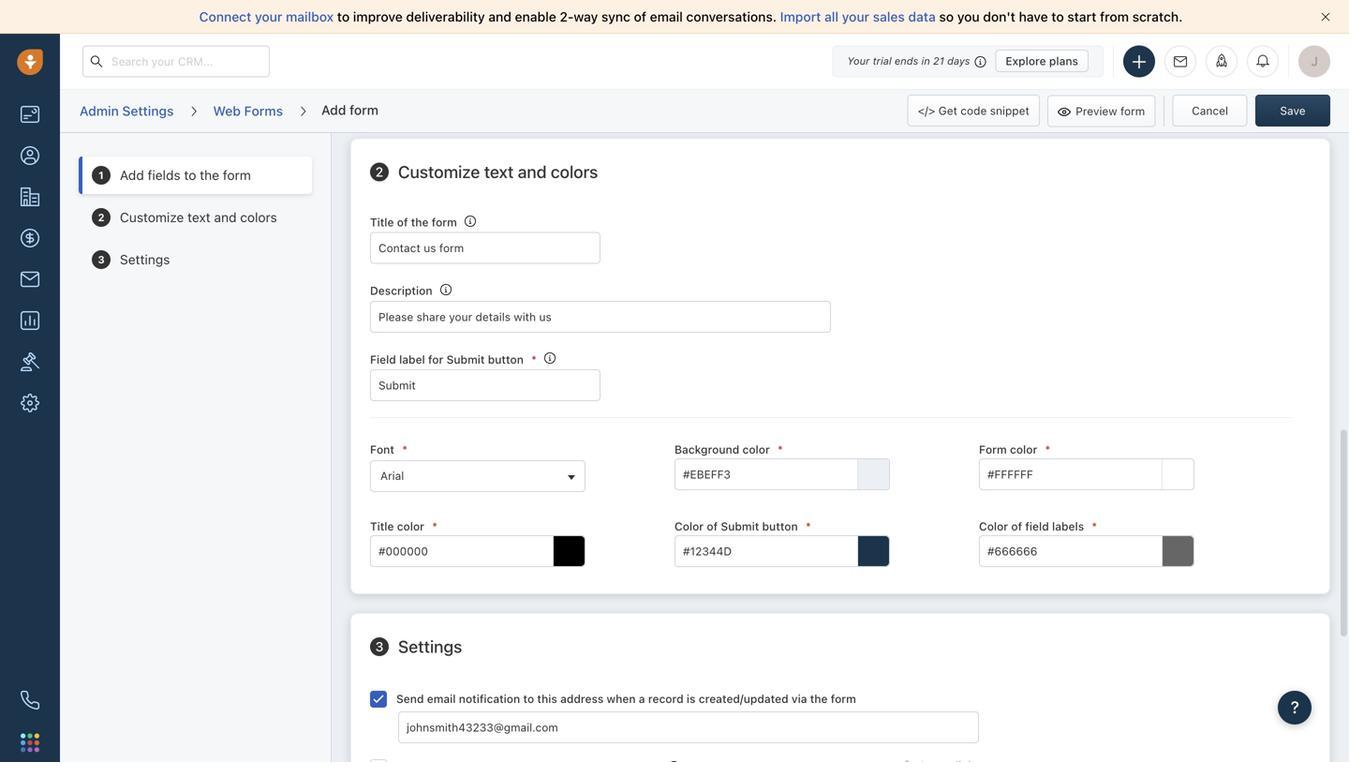 Task type: vqa. For each thing, say whether or not it's contained in the screenshot.
don't on the top of page
yes



Task type: locate. For each thing, give the bounding box(es) containing it.
to right the mailbox
[[337, 9, 350, 24]]

21
[[934, 55, 945, 67]]

web
[[213, 103, 241, 118]]

address
[[561, 693, 604, 706]]

when
[[607, 693, 636, 706]]

your right all
[[843, 9, 870, 24]]

email right send
[[427, 693, 456, 706]]

your left the mailbox
[[255, 9, 283, 24]]

enable
[[515, 9, 557, 24]]

to
[[337, 9, 350, 24], [1052, 9, 1065, 24], [524, 693, 535, 706]]

background
[[675, 443, 740, 456]]

data
[[909, 9, 936, 24]]

color down arial
[[397, 520, 425, 533]]

of left field in the bottom of the page
[[1012, 520, 1023, 533]]

Describe your form... text field
[[370, 301, 832, 333]]

submit
[[447, 353, 485, 366], [721, 520, 760, 533]]

from
[[1101, 9, 1130, 24]]

1 horizontal spatial button
[[763, 520, 798, 533]]

title up description on the top of page
[[370, 216, 394, 229]]

email right the sync
[[650, 9, 683, 24]]

</> get code snippet button
[[908, 94, 1040, 126]]

1 vertical spatial and
[[518, 162, 547, 182]]

3
[[98, 254, 105, 266], [376, 639, 384, 655]]

save button
[[1256, 94, 1331, 126]]

0 horizontal spatial button
[[488, 353, 524, 366]]

1 horizontal spatial email
[[650, 9, 683, 24]]

your
[[255, 9, 283, 24], [843, 9, 870, 24]]

submit right for at the left top of the page
[[447, 353, 485, 366]]

have
[[1020, 9, 1049, 24]]

is
[[687, 693, 696, 706]]

your trial ends in 21 days
[[848, 55, 971, 67]]

record
[[649, 693, 684, 706]]

customize
[[398, 162, 480, 182], [120, 210, 184, 225]]

this
[[538, 693, 558, 706]]

0 horizontal spatial 3
[[98, 254, 105, 266]]

1 horizontal spatial submit
[[721, 520, 760, 533]]

web forms link
[[212, 96, 284, 126]]

start
[[1068, 9, 1097, 24]]

0 horizontal spatial color
[[675, 520, 704, 533]]

0 horizontal spatial submit
[[447, 353, 485, 366]]

to left this
[[524, 693, 535, 706]]

0 vertical spatial 2
[[376, 164, 384, 180]]

1 horizontal spatial colors
[[551, 162, 598, 182]]

of
[[634, 9, 647, 24], [397, 216, 408, 229], [707, 520, 718, 533], [1012, 520, 1023, 533]]

the
[[411, 216, 429, 229], [811, 693, 828, 706]]

color
[[743, 443, 770, 456], [1011, 443, 1038, 456], [397, 520, 425, 533]]

0 horizontal spatial email
[[427, 693, 456, 706]]

connect your mailbox to improve deliverability and enable 2-way sync of email conversations. import all your sales data so you don't have to start from scratch.
[[199, 9, 1183, 24]]

2
[[376, 164, 384, 180], [98, 211, 105, 224]]

2 horizontal spatial color
[[1011, 443, 1038, 456]]

close image
[[1322, 12, 1331, 22]]

your
[[848, 55, 870, 67]]

form
[[980, 443, 1008, 456]]

0 vertical spatial button
[[488, 353, 524, 366]]

form right preview at the top right
[[1121, 104, 1146, 117]]

and
[[489, 9, 512, 24], [518, 162, 547, 182], [214, 210, 237, 225]]

snippet
[[991, 104, 1030, 117]]

via
[[792, 693, 808, 706]]

you
[[958, 9, 980, 24]]

title color
[[370, 520, 425, 533]]

2 color from the left
[[980, 520, 1009, 533]]

</> get
[[918, 104, 958, 117]]

the left this title will be displayed at the top of the form icon
[[411, 216, 429, 229]]

of for color of field labels
[[1012, 520, 1023, 533]]

1 horizontal spatial color
[[743, 443, 770, 456]]

1 horizontal spatial the
[[811, 693, 828, 706]]

1 horizontal spatial your
[[843, 9, 870, 24]]

1 color from the left
[[675, 520, 704, 533]]

phone element
[[11, 682, 49, 719]]

background color
[[675, 443, 770, 456]]

title down arial
[[370, 520, 394, 533]]

field
[[1026, 520, 1050, 533]]

of left this title will be displayed at the top of the form icon
[[397, 216, 408, 229]]

2 vertical spatial and
[[214, 210, 237, 225]]

colors
[[551, 162, 598, 182], [240, 210, 277, 225]]

cancel
[[1193, 104, 1229, 117]]

color down background
[[675, 520, 704, 533]]

add form
[[322, 102, 379, 117]]

ends
[[895, 55, 919, 67]]

button
[[488, 353, 524, 366], [763, 520, 798, 533]]

1 horizontal spatial text
[[484, 162, 514, 182]]

0 horizontal spatial to
[[337, 9, 350, 24]]

1 horizontal spatial color
[[980, 520, 1009, 533]]

1 title from the top
[[370, 216, 394, 229]]

0 horizontal spatial color
[[397, 520, 425, 533]]

1 horizontal spatial to
[[524, 693, 535, 706]]

0 vertical spatial settings
[[122, 103, 174, 118]]

title for title color
[[370, 520, 394, 533]]

in
[[922, 55, 931, 67]]

1 vertical spatial customize text and colors
[[120, 210, 277, 225]]

0 horizontal spatial colors
[[240, 210, 277, 225]]

Enter an email text field
[[398, 712, 980, 744]]

mailbox
[[286, 9, 334, 24]]

color left field in the bottom of the page
[[980, 520, 1009, 533]]

save
[[1281, 104, 1306, 117]]

1 vertical spatial email
[[427, 693, 456, 706]]

deliverability
[[406, 9, 485, 24]]

admin settings link
[[79, 96, 175, 126]]

description
[[370, 284, 433, 297]]

0 horizontal spatial text
[[188, 210, 211, 225]]

2 title from the top
[[370, 520, 394, 533]]

submit down background color
[[721, 520, 760, 533]]

explore plans
[[1006, 54, 1079, 67]]

color of field labels
[[980, 520, 1085, 533]]

1 vertical spatial 2
[[98, 211, 105, 224]]

2 horizontal spatial and
[[518, 162, 547, 182]]

0 vertical spatial customize
[[398, 162, 480, 182]]

customize text and colors
[[398, 162, 598, 182], [120, 210, 277, 225]]

0 vertical spatial and
[[489, 9, 512, 24]]

color
[[675, 520, 704, 533], [980, 520, 1009, 533]]

1 vertical spatial title
[[370, 520, 394, 533]]

0 horizontal spatial customize
[[120, 210, 184, 225]]

0 horizontal spatial your
[[255, 9, 283, 24]]

connect your mailbox link
[[199, 9, 337, 24]]

form color
[[980, 443, 1038, 456]]

email
[[650, 9, 683, 24], [427, 693, 456, 706]]

enter the relevant text for this cta image
[[545, 353, 556, 364]]

preview
[[1076, 104, 1118, 117]]

settings
[[122, 103, 174, 118], [120, 252, 170, 267], [398, 637, 462, 657]]

None text field
[[675, 458, 891, 490], [980, 458, 1195, 490], [370, 535, 586, 567], [675, 535, 891, 567], [980, 535, 1195, 567], [675, 458, 891, 490], [980, 458, 1195, 490], [370, 535, 586, 567], [675, 535, 891, 567], [980, 535, 1195, 567]]

1 vertical spatial button
[[763, 520, 798, 533]]

preview form button
[[1048, 95, 1156, 127]]

title
[[370, 216, 394, 229], [370, 520, 394, 533]]

0 vertical spatial 3
[[98, 254, 105, 266]]

color right form
[[1011, 443, 1038, 456]]

this title will be displayed at the top of the form image
[[465, 215, 476, 227]]

color right background
[[743, 443, 770, 456]]

text
[[484, 162, 514, 182], [188, 210, 211, 225]]

the right via
[[811, 693, 828, 706]]

form left this title will be displayed at the top of the form icon
[[432, 216, 457, 229]]

to left start
[[1052, 9, 1065, 24]]

1 horizontal spatial customize
[[398, 162, 480, 182]]

of down background
[[707, 520, 718, 533]]

1 vertical spatial the
[[811, 693, 828, 706]]

plans
[[1050, 54, 1079, 67]]

0 vertical spatial customize text and colors
[[398, 162, 598, 182]]

2-
[[560, 9, 574, 24]]

0 vertical spatial submit
[[447, 353, 485, 366]]

days
[[948, 55, 971, 67]]

color of submit button
[[675, 520, 798, 533]]

1 vertical spatial 3
[[376, 639, 384, 655]]

preview form
[[1076, 104, 1146, 117]]

0 vertical spatial title
[[370, 216, 394, 229]]

sales
[[873, 9, 905, 24]]

add
[[322, 102, 346, 117]]

1 your from the left
[[255, 9, 283, 24]]

0 vertical spatial the
[[411, 216, 429, 229]]

E.g. Register text field
[[370, 369, 601, 401]]

font
[[370, 443, 395, 456]]

form
[[350, 102, 379, 117], [1121, 104, 1146, 117], [432, 216, 457, 229], [831, 693, 857, 706]]



Task type: describe. For each thing, give the bounding box(es) containing it.
color for form color
[[1011, 443, 1038, 456]]

title of the form
[[370, 216, 457, 229]]

label
[[399, 353, 425, 366]]

don't
[[984, 9, 1016, 24]]

form inside button
[[1121, 104, 1146, 117]]

form right via
[[831, 693, 857, 706]]

of for color of submit button
[[707, 520, 718, 533]]

labels
[[1053, 520, 1085, 533]]

color for background color
[[743, 443, 770, 456]]

1 vertical spatial settings
[[120, 252, 170, 267]]

0 horizontal spatial 2
[[98, 211, 105, 224]]

import
[[781, 9, 822, 24]]

explore plans link
[[996, 50, 1089, 72]]

0 vertical spatial email
[[650, 9, 683, 24]]

to for connect your mailbox to improve deliverability and enable 2-way sync of email conversations. import all your sales data so you don't have to start from scratch.
[[337, 9, 350, 24]]

arial
[[381, 469, 404, 482]]

title for title of the form
[[370, 216, 394, 229]]

color for color of field labels
[[980, 520, 1009, 533]]

admin settings
[[80, 103, 174, 118]]

</> get code snippet
[[918, 104, 1030, 117]]

arial button
[[370, 460, 586, 492]]

notification
[[459, 693, 520, 706]]

tell visitors what this form is for image
[[440, 284, 452, 295]]

2 vertical spatial settings
[[398, 637, 462, 657]]

color for color of submit button
[[675, 520, 704, 533]]

import all your sales data link
[[781, 9, 940, 24]]

to for send email notification to this address when a record is created/updated via the form
[[524, 693, 535, 706]]

send
[[397, 693, 424, 706]]

forms
[[244, 103, 283, 118]]

sync
[[602, 9, 631, 24]]

0 vertical spatial colors
[[551, 162, 598, 182]]

trial
[[873, 55, 892, 67]]

1 vertical spatial colors
[[240, 210, 277, 225]]

so
[[940, 9, 954, 24]]

field
[[370, 353, 396, 366]]

Enter a title text field
[[370, 232, 601, 264]]

1 horizontal spatial customize text and colors
[[398, 162, 598, 182]]

of right the sync
[[634, 9, 647, 24]]

1 vertical spatial submit
[[721, 520, 760, 533]]

1 vertical spatial text
[[188, 210, 211, 225]]

1 horizontal spatial and
[[489, 9, 512, 24]]

form right add
[[350, 102, 379, 117]]

improve
[[353, 9, 403, 24]]

phone image
[[21, 691, 39, 710]]

all
[[825, 9, 839, 24]]

1 vertical spatial customize
[[120, 210, 184, 225]]

color for title color
[[397, 520, 425, 533]]

web forms
[[213, 103, 283, 118]]

created/updated
[[699, 693, 789, 706]]

conversations.
[[687, 9, 777, 24]]

scratch.
[[1133, 9, 1183, 24]]

for
[[428, 353, 444, 366]]

way
[[574, 9, 598, 24]]

cancel button
[[1173, 94, 1248, 126]]

0 horizontal spatial the
[[411, 216, 429, 229]]

field label for submit button
[[370, 353, 524, 366]]

connect
[[199, 9, 252, 24]]

0 horizontal spatial and
[[214, 210, 237, 225]]

freshworks switcher image
[[21, 733, 39, 752]]

1 horizontal spatial 3
[[376, 639, 384, 655]]

a
[[639, 693, 646, 706]]

explore
[[1006, 54, 1047, 67]]

2 your from the left
[[843, 9, 870, 24]]

send email notification to this address when a record is created/updated via the form
[[397, 693, 857, 706]]

of for title of the form
[[397, 216, 408, 229]]

0 horizontal spatial customize text and colors
[[120, 210, 277, 225]]

0 vertical spatial text
[[484, 162, 514, 182]]

code
[[961, 104, 987, 117]]

properties image
[[21, 352, 39, 371]]

Search your CRM... text field
[[82, 45, 270, 77]]

admin
[[80, 103, 119, 118]]

1 horizontal spatial 2
[[376, 164, 384, 180]]

2 horizontal spatial to
[[1052, 9, 1065, 24]]



